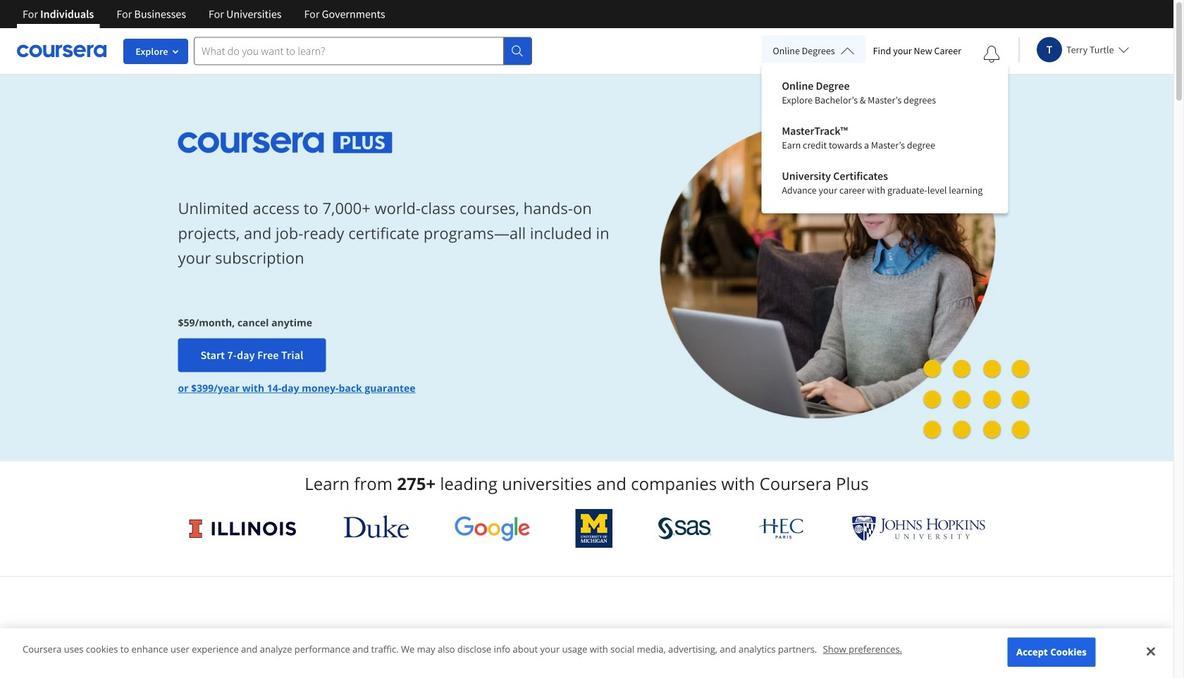 Task type: vqa. For each thing, say whether or not it's contained in the screenshot.
SAS 'IMAGE'
yes



Task type: locate. For each thing, give the bounding box(es) containing it.
johns hopkins university image
[[852, 516, 986, 542]]

university of illinois at urbana-champaign image
[[188, 518, 298, 540]]

menu
[[771, 70, 999, 206]]

None search field
[[194, 37, 532, 65]]

What do you want to learn? text field
[[194, 37, 504, 65]]

coursera image
[[17, 40, 106, 62]]

university of michigan image
[[576, 510, 613, 548]]

help center image
[[1137, 642, 1154, 659]]



Task type: describe. For each thing, give the bounding box(es) containing it.
banner navigation
[[11, 0, 397, 39]]

sas image
[[658, 518, 712, 540]]

coursera plus image
[[178, 132, 393, 153]]

duke university image
[[343, 516, 409, 538]]

privacy alert dialog
[[0, 629, 1174, 679]]

google image
[[454, 516, 530, 542]]

hec paris image
[[757, 515, 806, 543]]



